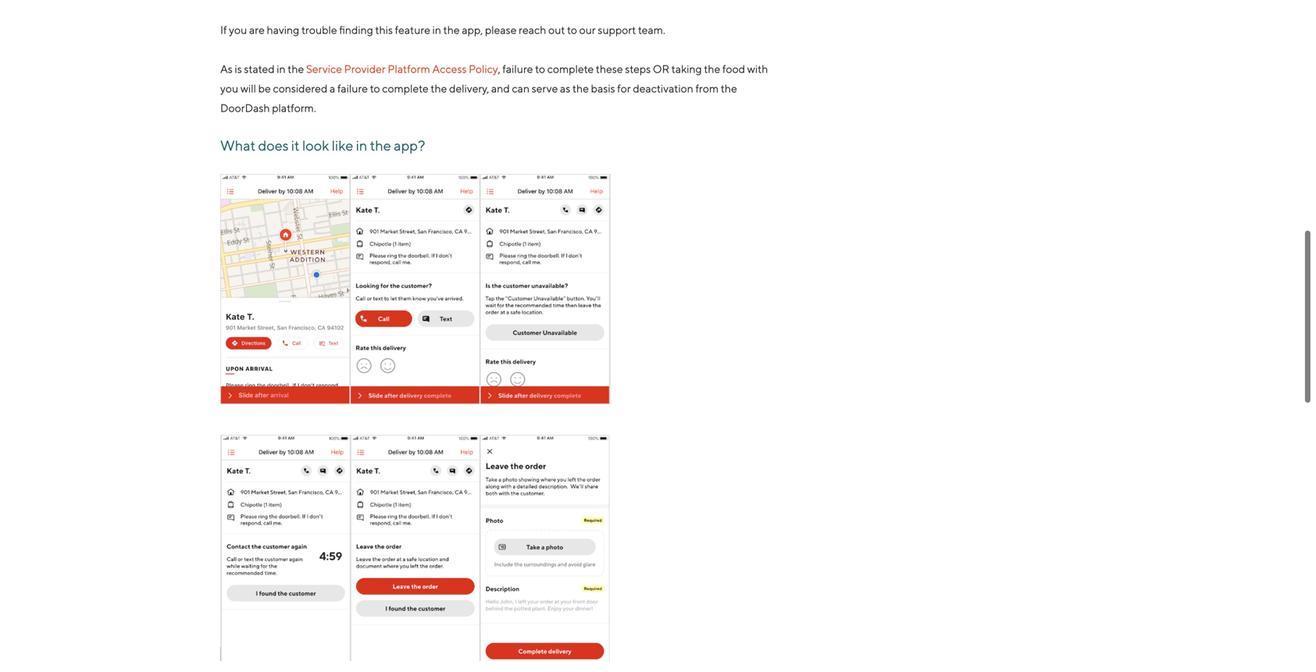 Task type: locate. For each thing, give the bounding box(es) containing it.
complete up as
[[547, 63, 594, 75]]

these
[[596, 63, 623, 75]]

you left will
[[220, 82, 238, 95]]

deactivation
[[633, 82, 694, 95]]

the right as
[[573, 82, 589, 95]]

2 vertical spatial to
[[370, 82, 380, 95]]

taking
[[672, 63, 702, 75]]

the left app,
[[443, 23, 460, 36]]

2 horizontal spatial to
[[567, 23, 577, 36]]

2 user-added image image from the top
[[220, 435, 611, 662]]

complete down service provider platform access policy link
[[382, 82, 429, 95]]

trouble
[[302, 23, 337, 36]]

in right feature
[[433, 23, 441, 36]]

1 vertical spatial in
[[277, 63, 286, 75]]

1 vertical spatial user-added image image
[[220, 435, 611, 662]]

1 horizontal spatial to
[[535, 63, 545, 75]]

0 vertical spatial user-added image image
[[220, 174, 611, 407]]

serve
[[532, 82, 558, 95]]

reach
[[519, 23, 546, 36]]

0 horizontal spatial to
[[370, 82, 380, 95]]

does
[[258, 137, 289, 154]]

complete
[[547, 63, 594, 75], [382, 82, 429, 95]]

in right like
[[356, 137, 367, 154]]

0 vertical spatial to
[[567, 23, 577, 36]]

0 horizontal spatial failure
[[337, 82, 368, 95]]

as
[[220, 63, 233, 75]]

basis
[[591, 82, 615, 95]]

stated
[[244, 63, 275, 75]]

0 horizontal spatial complete
[[382, 82, 429, 95]]

access
[[432, 63, 467, 75]]

1 horizontal spatial complete
[[547, 63, 594, 75]]

like
[[332, 137, 353, 154]]

the
[[443, 23, 460, 36], [288, 63, 304, 75], [704, 63, 721, 75], [431, 82, 447, 95], [573, 82, 589, 95], [721, 82, 737, 95], [370, 137, 391, 154]]

0 horizontal spatial in
[[277, 63, 286, 75]]

platform
[[388, 63, 430, 75]]

be
[[258, 82, 271, 95]]

are
[[249, 23, 265, 36]]

provider
[[344, 63, 386, 75]]

user-added image image
[[220, 174, 611, 407], [220, 435, 611, 662]]

in right stated
[[277, 63, 286, 75]]

out
[[548, 23, 565, 36]]

failure
[[503, 63, 533, 75], [337, 82, 368, 95]]

the down 'access' on the top left
[[431, 82, 447, 95]]

if you are having trouble finding this feature in the app, please reach out to our support team.
[[220, 23, 666, 36]]

as is stated in the service provider platform access policy
[[220, 63, 498, 75]]

failure right a
[[337, 82, 368, 95]]

in
[[433, 23, 441, 36], [277, 63, 286, 75], [356, 137, 367, 154]]

steps
[[625, 63, 651, 75]]

failure right , at the left of the page
[[503, 63, 533, 75]]

please
[[485, 23, 517, 36]]

1 horizontal spatial in
[[356, 137, 367, 154]]

0 vertical spatial complete
[[547, 63, 594, 75]]

what does it look like in the app?
[[220, 137, 425, 154]]

support
[[598, 23, 636, 36]]

delivery,
[[449, 82, 489, 95]]

you right the if
[[229, 23, 247, 36]]

1 user-added image image from the top
[[220, 174, 611, 407]]

to up serve
[[535, 63, 545, 75]]

1 horizontal spatial failure
[[503, 63, 533, 75]]

, failure to complete these steps or taking the food with you will be considered a failure to complete the delivery, and can serve as the basis for deactivation from the doordash platform.
[[220, 63, 768, 114]]

look
[[302, 137, 329, 154]]

0 vertical spatial in
[[433, 23, 441, 36]]

to
[[567, 23, 577, 36], [535, 63, 545, 75], [370, 82, 380, 95]]

team.
[[638, 23, 666, 36]]

food
[[723, 63, 745, 75]]

to down provider
[[370, 82, 380, 95]]

feature
[[395, 23, 430, 36]]

you inside , failure to complete these steps or taking the food with you will be considered a failure to complete the delivery, and can serve as the basis for deactivation from the doordash platform.
[[220, 82, 238, 95]]

the left 'app?'
[[370, 137, 391, 154]]

,
[[498, 63, 501, 75]]

1 vertical spatial you
[[220, 82, 238, 95]]

to left our
[[567, 23, 577, 36]]

you
[[229, 23, 247, 36], [220, 82, 238, 95]]



Task type: vqa. For each thing, say whether or not it's contained in the screenshot.
Policy
yes



Task type: describe. For each thing, give the bounding box(es) containing it.
it
[[291, 137, 300, 154]]

the down food
[[721, 82, 737, 95]]

app,
[[462, 23, 483, 36]]

policy
[[469, 63, 498, 75]]

can
[[512, 82, 530, 95]]

having
[[267, 23, 299, 36]]

our
[[579, 23, 596, 36]]

1 vertical spatial failure
[[337, 82, 368, 95]]

will
[[240, 82, 256, 95]]

if
[[220, 23, 227, 36]]

1 vertical spatial complete
[[382, 82, 429, 95]]

0 vertical spatial failure
[[503, 63, 533, 75]]

or
[[653, 63, 670, 75]]

with
[[748, 63, 768, 75]]

0 vertical spatial you
[[229, 23, 247, 36]]

1 vertical spatial to
[[535, 63, 545, 75]]

app?
[[394, 137, 425, 154]]

as
[[560, 82, 571, 95]]

platform.
[[272, 102, 316, 114]]

2 horizontal spatial in
[[433, 23, 441, 36]]

is
[[235, 63, 242, 75]]

and
[[491, 82, 510, 95]]

a
[[330, 82, 335, 95]]

considered
[[273, 82, 328, 95]]

the up from
[[704, 63, 721, 75]]

for
[[617, 82, 631, 95]]

from
[[696, 82, 719, 95]]

doordash
[[220, 102, 270, 114]]

this
[[375, 23, 393, 36]]

service provider platform access policy link
[[306, 63, 498, 75]]

the up the considered
[[288, 63, 304, 75]]

finding
[[339, 23, 373, 36]]

2 vertical spatial in
[[356, 137, 367, 154]]

service
[[306, 63, 342, 75]]

what
[[220, 137, 256, 154]]



